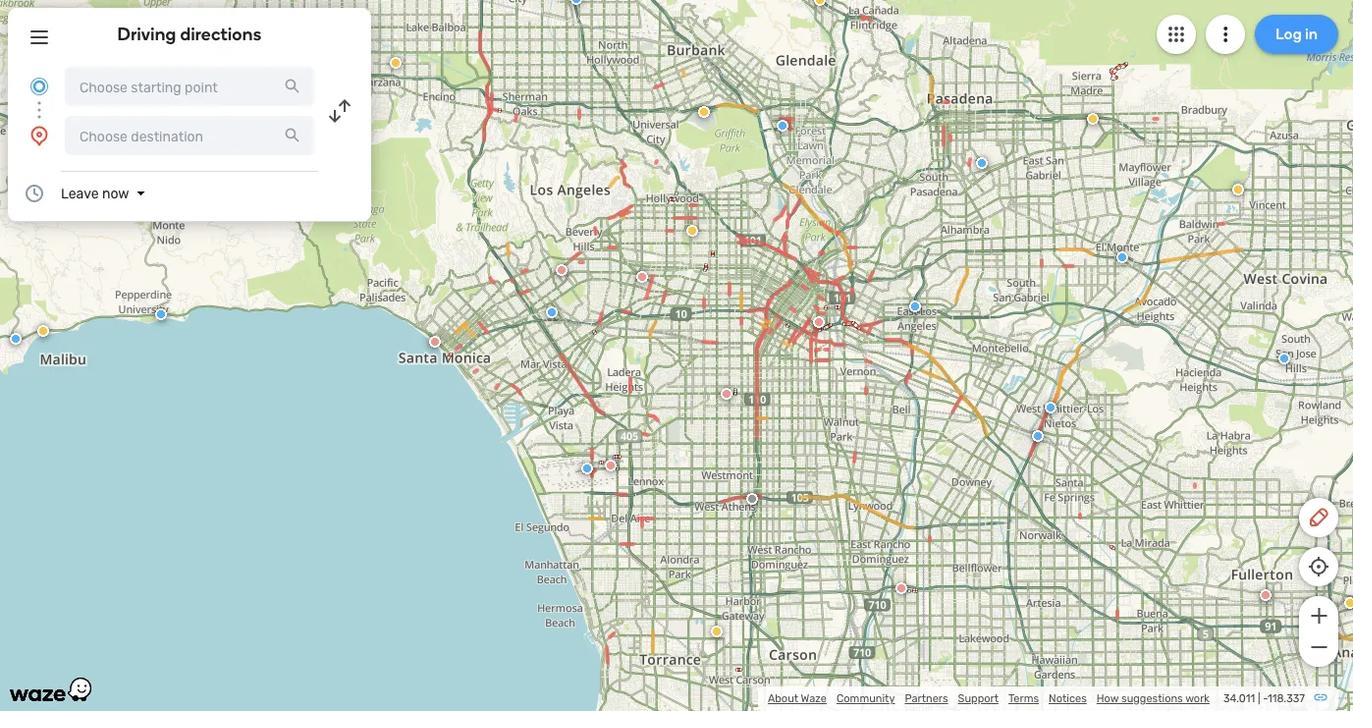 Task type: describe. For each thing, give the bounding box(es) containing it.
zoom out image
[[1307, 636, 1332, 659]]

34.011
[[1224, 692, 1256, 705]]

current location image
[[28, 75, 51, 98]]

about
[[768, 692, 799, 705]]

terms
[[1009, 692, 1039, 705]]

location image
[[28, 124, 51, 147]]

pencil image
[[1307, 506, 1331, 529]]

driving
[[117, 24, 176, 45]]

now
[[102, 185, 129, 201]]

directions
[[180, 24, 262, 45]]

leave now
[[61, 185, 129, 201]]

notices link
[[1049, 692, 1087, 705]]

0 horizontal spatial hazard image
[[687, 225, 698, 237]]

waze
[[801, 692, 827, 705]]

about waze link
[[768, 692, 827, 705]]

118.337
[[1268, 692, 1306, 705]]

clock image
[[23, 182, 46, 205]]

terms link
[[1009, 692, 1039, 705]]

how suggestions work link
[[1097, 692, 1210, 705]]

work
[[1186, 692, 1210, 705]]

notices
[[1049, 692, 1087, 705]]

partners link
[[905, 692, 949, 705]]

34.011 | -118.337
[[1224, 692, 1306, 705]]

|
[[1258, 692, 1261, 705]]



Task type: locate. For each thing, give the bounding box(es) containing it.
Choose destination text field
[[65, 116, 314, 155]]

police image
[[976, 157, 988, 169], [10, 333, 22, 345], [1279, 353, 1291, 364], [1045, 402, 1057, 414], [1032, 430, 1044, 442], [582, 463, 593, 474]]

2 vertical spatial hazard image
[[711, 626, 723, 638]]

police image
[[571, 0, 583, 5], [777, 120, 789, 132], [1117, 251, 1129, 263], [910, 301, 921, 312], [546, 306, 558, 318], [155, 308, 167, 320]]

link image
[[1313, 690, 1329, 705]]

community link
[[837, 692, 895, 705]]

driving directions
[[117, 24, 262, 45]]

support link
[[958, 692, 999, 705]]

1 vertical spatial hazard image
[[1345, 597, 1354, 609]]

suggestions
[[1122, 692, 1183, 705]]

community
[[837, 692, 895, 705]]

accident image
[[747, 493, 758, 505]]

Choose starting point text field
[[65, 67, 314, 106]]

2 horizontal spatial hazard image
[[1345, 597, 1354, 609]]

zoom in image
[[1307, 604, 1332, 628]]

road closed image
[[637, 271, 648, 283], [429, 336, 441, 348], [605, 460, 617, 472], [896, 583, 908, 594]]

0 vertical spatial hazard image
[[687, 225, 698, 237]]

road closed image
[[556, 264, 568, 276], [813, 316, 825, 328], [721, 388, 733, 400], [1260, 589, 1272, 601]]

hazard image
[[687, 225, 698, 237], [1345, 597, 1354, 609], [711, 626, 723, 638]]

partners
[[905, 692, 949, 705]]

about waze community partners support terms notices how suggestions work
[[768, 692, 1210, 705]]

how
[[1097, 692, 1119, 705]]

hazard image
[[814, 0, 826, 6], [390, 57, 402, 69], [698, 106, 710, 118], [1087, 113, 1099, 125], [1233, 184, 1245, 195], [37, 325, 49, 337]]

-
[[1263, 692, 1268, 705]]

leave
[[61, 185, 99, 201]]

1 horizontal spatial hazard image
[[711, 626, 723, 638]]

support
[[958, 692, 999, 705]]



Task type: vqa. For each thing, say whether or not it's contained in the screenshot.
SUMMARY
no



